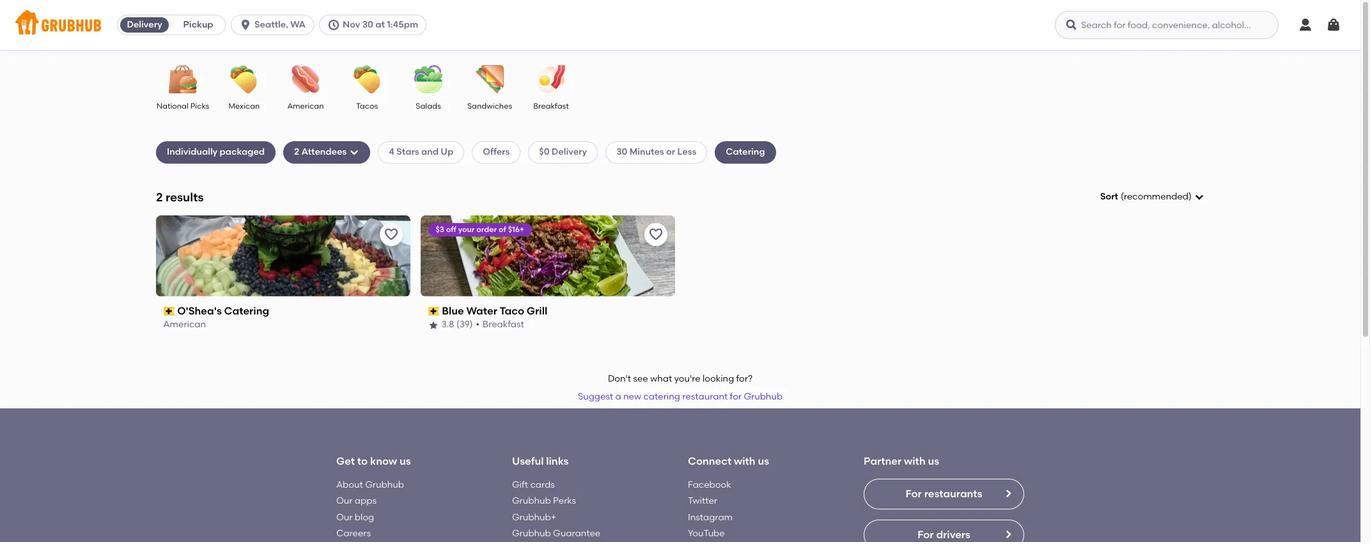 Task type: vqa. For each thing, say whether or not it's contained in the screenshot.
Tortas to the right
no



Task type: locate. For each thing, give the bounding box(es) containing it.
save this restaurant image
[[648, 227, 664, 242]]

1 horizontal spatial save this restaurant button
[[645, 223, 668, 246]]

0 vertical spatial our
[[336, 496, 353, 507]]

our
[[336, 496, 353, 507], [336, 512, 353, 523]]

blue water taco grill logo image
[[421, 215, 675, 297]]

catering
[[644, 392, 680, 402]]

1 horizontal spatial delivery
[[552, 147, 587, 158]]

1 us from the left
[[400, 456, 411, 468]]

gift
[[512, 480, 528, 490]]

breakfast down 'breakfast' image
[[534, 102, 569, 111]]

30
[[362, 19, 373, 30], [617, 147, 628, 158]]

subscription pass image for o'shea's catering
[[164, 307, 175, 316]]

packaged
[[220, 147, 265, 158]]

results
[[166, 190, 204, 204]]

and
[[421, 147, 439, 158]]

youtube link
[[688, 528, 725, 539]]

american down o'shea's
[[164, 319, 206, 330]]

none field containing sort
[[1100, 191, 1205, 204]]

national picks image
[[161, 65, 205, 93]]

individually
[[167, 147, 218, 158]]

Search for food, convenience, alcohol... search field
[[1055, 11, 1279, 39]]

twitter link
[[688, 496, 717, 507]]

2 left attendees
[[294, 147, 299, 158]]

our blog link
[[336, 512, 374, 523]]

with right connect
[[734, 456, 756, 468]]

us for connect with us
[[758, 456, 769, 468]]

breakfast
[[534, 102, 569, 111], [483, 319, 525, 330]]

2 us from the left
[[758, 456, 769, 468]]

for left drivers
[[918, 529, 934, 541]]

picks
[[190, 102, 209, 111]]

breakfast image
[[529, 65, 574, 93]]

30 left "at"
[[362, 19, 373, 30]]

2 with from the left
[[904, 456, 926, 468]]

grubhub+
[[512, 512, 556, 523]]

svg image inside nov 30 at 1:45pm button
[[327, 19, 340, 31]]

us right connect
[[758, 456, 769, 468]]

american down american image
[[287, 102, 324, 111]]

sort ( recommended )
[[1100, 191, 1192, 202]]

about grubhub our apps our blog careers
[[336, 480, 404, 539]]

subscription pass image
[[164, 307, 175, 316], [428, 307, 440, 316]]

0 vertical spatial 2
[[294, 147, 299, 158]]

for drivers link
[[864, 520, 1024, 542]]

grill
[[527, 305, 548, 317]]

0 horizontal spatial 30
[[362, 19, 373, 30]]

0 horizontal spatial catering
[[225, 305, 270, 317]]

us right know
[[400, 456, 411, 468]]

0 horizontal spatial american
[[164, 319, 206, 330]]

svg image
[[1326, 17, 1342, 33], [327, 19, 340, 31]]

blue water taco grill link
[[428, 304, 668, 319]]

at
[[376, 19, 385, 30]]

seattle, wa button
[[231, 15, 319, 35]]

twitter
[[688, 496, 717, 507]]

2 left results
[[156, 190, 163, 204]]

a
[[615, 392, 621, 402]]

•
[[476, 319, 480, 330]]

subscription pass image up star icon
[[428, 307, 440, 316]]

1 vertical spatial 30
[[617, 147, 628, 158]]

delivery left pickup
[[127, 19, 162, 30]]

to
[[357, 456, 368, 468]]

sort
[[1100, 191, 1118, 202]]

1 horizontal spatial with
[[904, 456, 926, 468]]

grubhub down grubhub+
[[512, 528, 551, 539]]

recommended
[[1124, 191, 1189, 202]]

us up for restaurants
[[928, 456, 939, 468]]

minutes
[[630, 147, 664, 158]]

30 inside 2 results main content
[[617, 147, 628, 158]]

1 horizontal spatial 30
[[617, 147, 628, 158]]

catering
[[726, 147, 765, 158], [225, 305, 270, 317]]

2 horizontal spatial us
[[928, 456, 939, 468]]

about
[[336, 480, 363, 490]]

1 subscription pass image from the left
[[164, 307, 175, 316]]

1 vertical spatial for
[[918, 529, 934, 541]]

2 results main content
[[0, 50, 1361, 542]]

for drivers
[[918, 529, 971, 541]]

catering right less
[[726, 147, 765, 158]]

1 vertical spatial breakfast
[[483, 319, 525, 330]]

links
[[546, 456, 569, 468]]

1 horizontal spatial us
[[758, 456, 769, 468]]

0 vertical spatial breakfast
[[534, 102, 569, 111]]

for restaurants
[[906, 488, 983, 500]]

or
[[666, 147, 675, 158]]

salads
[[416, 102, 441, 111]]

subscription pass image inside o'shea's catering link
[[164, 307, 175, 316]]

our down the 'about'
[[336, 496, 353, 507]]

0 horizontal spatial save this restaurant button
[[380, 223, 403, 246]]

our up careers link
[[336, 512, 353, 523]]

connect with us
[[688, 456, 769, 468]]

grubhub down know
[[365, 480, 404, 490]]

delivery right $0
[[552, 147, 587, 158]]

subscription pass image inside blue water taco grill link
[[428, 307, 440, 316]]

national
[[156, 102, 189, 111]]

apps
[[355, 496, 377, 507]]

1 horizontal spatial 2
[[294, 147, 299, 158]]

0 horizontal spatial subscription pass image
[[164, 307, 175, 316]]

0 vertical spatial catering
[[726, 147, 765, 158]]

save this restaurant button
[[380, 223, 403, 246], [645, 223, 668, 246]]

delivery
[[127, 19, 162, 30], [552, 147, 587, 158]]

for for for restaurants
[[906, 488, 922, 500]]

salads image
[[406, 65, 451, 93]]

suggest a new catering restaurant for grubhub
[[578, 392, 783, 402]]

for down partner with us
[[906, 488, 922, 500]]

0 vertical spatial 30
[[362, 19, 373, 30]]

1 horizontal spatial subscription pass image
[[428, 307, 440, 316]]

attendees
[[301, 147, 347, 158]]

o'shea's catering logo image
[[156, 215, 411, 297]]

get
[[336, 456, 355, 468]]

0 vertical spatial delivery
[[127, 19, 162, 30]]

2
[[294, 147, 299, 158], [156, 190, 163, 204]]

about grubhub link
[[336, 480, 404, 490]]

partner with us
[[864, 456, 939, 468]]

0 horizontal spatial delivery
[[127, 19, 162, 30]]

catering right o'shea's
[[225, 305, 270, 317]]

svg image
[[1298, 17, 1313, 33], [239, 19, 252, 31], [1065, 19, 1078, 31], [349, 147, 359, 158], [1195, 192, 1205, 202]]

with right "partner"
[[904, 456, 926, 468]]

2 subscription pass image from the left
[[428, 307, 440, 316]]

facebook
[[688, 480, 731, 490]]

1 horizontal spatial breakfast
[[534, 102, 569, 111]]

3 us from the left
[[928, 456, 939, 468]]

30 left minutes
[[617, 147, 628, 158]]

1 vertical spatial 2
[[156, 190, 163, 204]]

main navigation navigation
[[0, 0, 1361, 50]]

sandwiches image
[[467, 65, 512, 93]]

1 vertical spatial delivery
[[552, 147, 587, 158]]

of
[[499, 225, 507, 234]]

$3
[[436, 225, 445, 234]]

0 horizontal spatial breakfast
[[483, 319, 525, 330]]

subscription pass image left o'shea's
[[164, 307, 175, 316]]

none field inside 2 results main content
[[1100, 191, 1205, 204]]

1 horizontal spatial american
[[287, 102, 324, 111]]

1 vertical spatial our
[[336, 512, 353, 523]]

breakfast down the taco
[[483, 319, 525, 330]]

0 vertical spatial for
[[906, 488, 922, 500]]

0 horizontal spatial svg image
[[327, 19, 340, 31]]

1 save this restaurant button from the left
[[380, 223, 403, 246]]

blue
[[442, 305, 464, 317]]

2 our from the top
[[336, 512, 353, 523]]

taco
[[500, 305, 525, 317]]

delivery button
[[118, 15, 171, 35]]

offers
[[483, 147, 510, 158]]

0 horizontal spatial with
[[734, 456, 756, 468]]

0 horizontal spatial us
[[400, 456, 411, 468]]

grubhub down gift cards link
[[512, 496, 551, 507]]

gift cards grubhub perks grubhub+ grubhub guarantee
[[512, 480, 601, 539]]

None field
[[1100, 191, 1205, 204]]

connect
[[688, 456, 732, 468]]

grubhub
[[744, 392, 783, 402], [365, 480, 404, 490], [512, 496, 551, 507], [512, 528, 551, 539]]

0 horizontal spatial 2
[[156, 190, 163, 204]]

$16+
[[508, 225, 525, 234]]

grubhub down for? at the bottom of the page
[[744, 392, 783, 402]]

1 with from the left
[[734, 456, 756, 468]]

for
[[906, 488, 922, 500], [918, 529, 934, 541]]

nov 30 at 1:45pm
[[343, 19, 418, 30]]



Task type: describe. For each thing, give the bounding box(es) containing it.
suggest
[[578, 392, 613, 402]]

don't see what you're looking for?
[[608, 374, 753, 384]]

gift cards link
[[512, 480, 555, 490]]

national picks
[[156, 102, 209, 111]]

grubhub inside button
[[744, 392, 783, 402]]

partner
[[864, 456, 902, 468]]

30 minutes or less
[[617, 147, 697, 158]]

guarantee
[[553, 528, 601, 539]]

restaurant
[[682, 392, 728, 402]]

youtube
[[688, 528, 725, 539]]

30 inside button
[[362, 19, 373, 30]]

tacos image
[[345, 65, 389, 93]]

1 horizontal spatial catering
[[726, 147, 765, 158]]

your
[[459, 225, 475, 234]]

instagram link
[[688, 512, 733, 523]]

blue water taco grill
[[442, 305, 548, 317]]

useful links
[[512, 456, 569, 468]]

wa
[[290, 19, 306, 30]]

looking
[[703, 374, 734, 384]]

with for partner
[[904, 456, 926, 468]]

mexican
[[229, 102, 260, 111]]

1 vertical spatial american
[[164, 319, 206, 330]]

what
[[650, 374, 672, 384]]

american image
[[283, 65, 328, 93]]

1 horizontal spatial svg image
[[1326, 17, 1342, 33]]

2 results
[[156, 190, 204, 204]]

you're
[[674, 374, 701, 384]]

individually packaged
[[167, 147, 265, 158]]

us for partner with us
[[928, 456, 939, 468]]

$3 off your order of $16+
[[436, 225, 525, 234]]

$0
[[539, 147, 550, 158]]

star icon image
[[428, 320, 439, 330]]

drivers
[[936, 529, 971, 541]]

svg image inside seattle, wa button
[[239, 19, 252, 31]]

delivery inside 2 results main content
[[552, 147, 587, 158]]

4
[[389, 147, 394, 158]]

our apps link
[[336, 496, 377, 507]]

for for for drivers
[[918, 529, 934, 541]]

facebook twitter instagram youtube
[[688, 480, 733, 539]]

don't
[[608, 374, 631, 384]]

restaurants
[[924, 488, 983, 500]]

nov
[[343, 19, 360, 30]]

order
[[477, 225, 497, 234]]

right image
[[1003, 529, 1014, 540]]

perks
[[553, 496, 576, 507]]

grubhub perks link
[[512, 496, 576, 507]]

$0 delivery
[[539, 147, 587, 158]]

grubhub guarantee link
[[512, 528, 601, 539]]

save this restaurant image
[[384, 227, 399, 242]]

2 attendees
[[294, 147, 347, 158]]

1 vertical spatial catering
[[225, 305, 270, 317]]

water
[[467, 305, 498, 317]]

pickup button
[[171, 15, 225, 35]]

stars
[[397, 147, 419, 158]]

sandwiches
[[467, 102, 512, 111]]

suggest a new catering restaurant for grubhub button
[[572, 386, 789, 409]]

grubhub+ link
[[512, 512, 556, 523]]

1 our from the top
[[336, 496, 353, 507]]

0 vertical spatial american
[[287, 102, 324, 111]]

for
[[730, 392, 742, 402]]

new
[[623, 392, 641, 402]]

• breakfast
[[476, 319, 525, 330]]

o'shea's catering link
[[164, 304, 403, 319]]

2 for 2 results
[[156, 190, 163, 204]]

3.8
[[442, 319, 455, 330]]

grubhub inside about grubhub our apps our blog careers
[[365, 480, 404, 490]]

get to know us
[[336, 456, 411, 468]]

facebook link
[[688, 480, 731, 490]]

2 save this restaurant button from the left
[[645, 223, 668, 246]]

pickup
[[183, 19, 213, 30]]

3.8 (39)
[[442, 319, 473, 330]]

right image
[[1003, 489, 1014, 499]]

for?
[[736, 374, 753, 384]]

for restaurants link
[[864, 479, 1024, 510]]

tacos
[[356, 102, 378, 111]]

(39)
[[457, 319, 473, 330]]

with for connect
[[734, 456, 756, 468]]

(
[[1121, 191, 1124, 202]]

careers link
[[336, 528, 371, 539]]

nov 30 at 1:45pm button
[[319, 15, 432, 35]]

up
[[441, 147, 454, 158]]

less
[[678, 147, 697, 158]]

off
[[447, 225, 457, 234]]

instagram
[[688, 512, 733, 523]]

4 stars and up
[[389, 147, 454, 158]]

cards
[[530, 480, 555, 490]]

2 for 2 attendees
[[294, 147, 299, 158]]

subscription pass image for blue water taco grill
[[428, 307, 440, 316]]

)
[[1189, 191, 1192, 202]]

see
[[633, 374, 648, 384]]

know
[[370, 456, 397, 468]]

1:45pm
[[387, 19, 418, 30]]

delivery inside button
[[127, 19, 162, 30]]

mexican image
[[222, 65, 267, 93]]

o'shea's
[[178, 305, 222, 317]]

seattle, wa
[[255, 19, 306, 30]]



